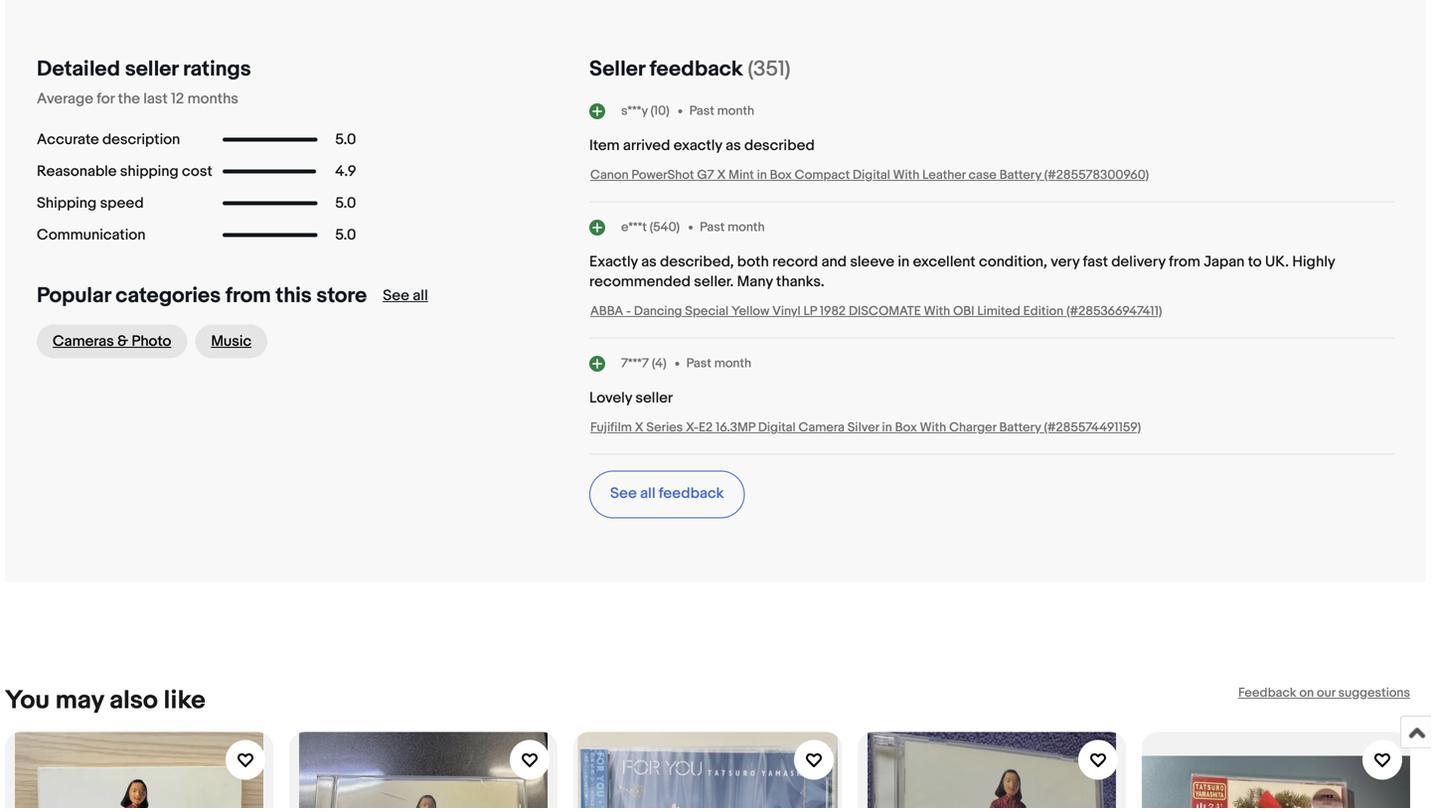 Task type: vqa. For each thing, say whether or not it's contained in the screenshot.


Task type: locate. For each thing, give the bounding box(es) containing it.
to
[[1249, 253, 1262, 271]]

digital
[[853, 168, 891, 183], [758, 420, 796, 436]]

compact
[[795, 168, 850, 183]]

2 horizontal spatial in
[[898, 253, 910, 271]]

see all feedback
[[610, 485, 724, 503]]

5.0 down '4.9'
[[335, 194, 356, 212]]

suggestions
[[1339, 686, 1411, 701]]

fast
[[1083, 253, 1109, 271]]

battery right charger
[[1000, 420, 1042, 436]]

1 horizontal spatial see
[[610, 485, 637, 503]]

0 vertical spatial seller
[[125, 56, 178, 82]]

1 vertical spatial see
[[610, 485, 637, 503]]

digital right 16.3mp
[[758, 420, 796, 436]]

0 vertical spatial see
[[383, 287, 410, 305]]

record
[[773, 253, 819, 271]]

5.0 for description
[[335, 131, 356, 149]]

month up the item arrived exactly as described
[[718, 103, 755, 119]]

0 vertical spatial past month
[[690, 103, 755, 119]]

0 vertical spatial from
[[1169, 253, 1201, 271]]

1 5.0 from the top
[[335, 131, 356, 149]]

in right silver
[[882, 420, 893, 436]]

7***7 (4)
[[621, 356, 667, 371]]

accurate description
[[37, 131, 180, 149]]

see for see all
[[383, 287, 410, 305]]

in right mint
[[757, 168, 767, 183]]

month
[[718, 103, 755, 119], [728, 219, 765, 235], [715, 356, 752, 371]]

past up described,
[[700, 219, 725, 235]]

see right store
[[383, 287, 410, 305]]

with left charger
[[920, 420, 947, 436]]

arrived
[[623, 137, 671, 155]]

leather
[[923, 168, 966, 183]]

0 vertical spatial past
[[690, 103, 715, 119]]

digital right compact
[[853, 168, 891, 183]]

past month
[[690, 103, 755, 119], [700, 219, 765, 235], [687, 356, 752, 371]]

delivery
[[1112, 253, 1166, 271]]

with for described
[[894, 168, 920, 183]]

0 vertical spatial battery
[[1000, 168, 1042, 183]]

box down described
[[770, 168, 792, 183]]

edition
[[1024, 304, 1064, 319]]

0 vertical spatial all
[[413, 287, 428, 305]]

feedback up (10)
[[650, 56, 743, 82]]

month for both
[[728, 219, 765, 235]]

highly
[[1293, 253, 1336, 271]]

5.0 up store
[[335, 226, 356, 244]]

2 vertical spatial in
[[882, 420, 893, 436]]

with for record
[[924, 304, 951, 319]]

as
[[726, 137, 741, 155], [642, 253, 657, 271]]

see down the fujifilm
[[610, 485, 637, 503]]

obi
[[954, 304, 975, 319]]

0 horizontal spatial see
[[383, 287, 410, 305]]

0 horizontal spatial x
[[635, 420, 644, 436]]

1 vertical spatial as
[[642, 253, 657, 271]]

0 horizontal spatial all
[[413, 287, 428, 305]]

also
[[109, 686, 158, 716]]

1 vertical spatial seller
[[636, 389, 673, 407]]

month up "both"
[[728, 219, 765, 235]]

2 vertical spatial past
[[687, 356, 712, 371]]

2 battery from the top
[[1000, 420, 1042, 436]]

battery
[[1000, 168, 1042, 183], [1000, 420, 1042, 436]]

1 vertical spatial 5.0
[[335, 194, 356, 212]]

(351)
[[748, 56, 791, 82]]

past month down special
[[687, 356, 752, 371]]

g7
[[697, 168, 715, 183]]

1 vertical spatial digital
[[758, 420, 796, 436]]

music link
[[195, 325, 268, 358]]

silver
[[848, 420, 880, 436]]

7***7
[[621, 356, 649, 371]]

reasonable shipping cost
[[37, 163, 213, 180]]

0 vertical spatial month
[[718, 103, 755, 119]]

item
[[590, 137, 620, 155]]

feedback
[[650, 56, 743, 82], [659, 485, 724, 503]]

exactly
[[590, 253, 638, 271]]

1 vertical spatial battery
[[1000, 420, 1042, 436]]

0 horizontal spatial from
[[226, 283, 271, 309]]

canon powershot g7 x  mint in box compact digital with leather case battery (#285578300960) link
[[591, 168, 1150, 183]]

2 vertical spatial month
[[715, 356, 752, 371]]

1 vertical spatial past
[[700, 219, 725, 235]]

past month up "both"
[[700, 219, 765, 235]]

this
[[276, 283, 312, 309]]

lp
[[804, 304, 817, 319]]

the
[[118, 90, 140, 108]]

all down series
[[640, 485, 656, 503]]

1 vertical spatial box
[[895, 420, 917, 436]]

1 vertical spatial with
[[924, 304, 951, 319]]

abba - dancing special yellow vinyl lp 1982 discomate with obi limited edition (#285366947411) link
[[591, 304, 1163, 319]]

may
[[55, 686, 104, 716]]

1 horizontal spatial all
[[640, 485, 656, 503]]

0 vertical spatial in
[[757, 168, 767, 183]]

average for the last 12 months
[[37, 90, 239, 108]]

0 vertical spatial with
[[894, 168, 920, 183]]

japan
[[1204, 253, 1245, 271]]

2 vertical spatial 5.0
[[335, 226, 356, 244]]

fujifilm x series x-e2 16.3mp digital camera silver in box with charger battery (#285574491159)
[[591, 420, 1142, 436]]

powershot
[[632, 168, 694, 183]]

detailed
[[37, 56, 120, 82]]

1 vertical spatial all
[[640, 485, 656, 503]]

1 vertical spatial in
[[898, 253, 910, 271]]

battery right case
[[1000, 168, 1042, 183]]

excellent
[[913, 253, 976, 271]]

1 vertical spatial month
[[728, 219, 765, 235]]

0 horizontal spatial as
[[642, 253, 657, 271]]

seller feedback (351)
[[590, 56, 791, 82]]

1 horizontal spatial x
[[717, 168, 726, 183]]

12
[[171, 90, 184, 108]]

5.0 up '4.9'
[[335, 131, 356, 149]]

1 horizontal spatial from
[[1169, 253, 1201, 271]]

all right store
[[413, 287, 428, 305]]

past for described,
[[700, 219, 725, 235]]

past right (4)
[[687, 356, 712, 371]]

from
[[1169, 253, 1201, 271], [226, 283, 271, 309]]

box
[[770, 168, 792, 183], [895, 420, 917, 436]]

0 vertical spatial box
[[770, 168, 792, 183]]

in right 'sleeve'
[[898, 253, 910, 271]]

as up mint
[[726, 137, 741, 155]]

0 horizontal spatial in
[[757, 168, 767, 183]]

1 horizontal spatial seller
[[636, 389, 673, 407]]

past month up the item arrived exactly as described
[[690, 103, 755, 119]]

lovely
[[590, 389, 632, 407]]

music
[[211, 333, 252, 350]]

abba
[[591, 304, 624, 319]]

month for as
[[718, 103, 755, 119]]

reasonable
[[37, 163, 117, 180]]

feedback down x- in the left of the page
[[659, 485, 724, 503]]

series
[[647, 420, 683, 436]]

exactly as described, both record and sleeve in excellent condition, very fast delivery from japan to uk. highly recommended seller. many thanks.
[[590, 253, 1336, 291]]

list
[[5, 716, 1427, 808]]

described
[[745, 137, 815, 155]]

photo
[[132, 333, 171, 350]]

box right silver
[[895, 420, 917, 436]]

seller up series
[[636, 389, 673, 407]]

0 horizontal spatial seller
[[125, 56, 178, 82]]

our
[[1317, 686, 1336, 701]]

past up the item arrived exactly as described
[[690, 103, 715, 119]]

from left japan
[[1169, 253, 1201, 271]]

with left obi at the top
[[924, 304, 951, 319]]

1 horizontal spatial as
[[726, 137, 741, 155]]

as up recommended in the left of the page
[[642, 253, 657, 271]]

seller for lovely
[[636, 389, 673, 407]]

fujifilm x series x-e2 16.3mp digital camera silver in box with charger battery (#285574491159) link
[[591, 420, 1142, 436]]

uk.
[[1266, 253, 1290, 271]]

feedback
[[1239, 686, 1297, 701]]

month down yellow
[[715, 356, 752, 371]]

seller up last
[[125, 56, 178, 82]]

from left this
[[226, 283, 271, 309]]

2 vertical spatial with
[[920, 420, 947, 436]]

x right g7
[[717, 168, 726, 183]]

x
[[717, 168, 726, 183], [635, 420, 644, 436]]

1 vertical spatial feedback
[[659, 485, 724, 503]]

2 5.0 from the top
[[335, 194, 356, 212]]

very
[[1051, 253, 1080, 271]]

1 vertical spatial from
[[226, 283, 271, 309]]

in inside exactly as described, both record and sleeve in excellent condition, very fast delivery from japan to uk. highly recommended seller. many thanks.
[[898, 253, 910, 271]]

case
[[969, 168, 997, 183]]

0 vertical spatial digital
[[853, 168, 891, 183]]

with left leather
[[894, 168, 920, 183]]

1 vertical spatial past month
[[700, 219, 765, 235]]

from inside exactly as described, both record and sleeve in excellent condition, very fast delivery from japan to uk. highly recommended seller. many thanks.
[[1169, 253, 1201, 271]]

discomate
[[849, 304, 921, 319]]

1 horizontal spatial digital
[[853, 168, 891, 183]]

last
[[143, 90, 168, 108]]

x left series
[[635, 420, 644, 436]]

0 vertical spatial 5.0
[[335, 131, 356, 149]]

canon powershot g7 x  mint in box compact digital with leather case battery (#285578300960)
[[591, 168, 1150, 183]]



Task type: describe. For each thing, give the bounding box(es) containing it.
1 battery from the top
[[1000, 168, 1042, 183]]

-
[[626, 304, 631, 319]]

e***t (540)
[[621, 219, 680, 235]]

all for see all feedback
[[640, 485, 656, 503]]

seller for detailed
[[125, 56, 178, 82]]

0 vertical spatial as
[[726, 137, 741, 155]]

0 horizontal spatial digital
[[758, 420, 796, 436]]

cameras & photo
[[53, 333, 171, 350]]

popular categories from this store
[[37, 283, 367, 309]]

1 horizontal spatial in
[[882, 420, 893, 436]]

see all link
[[383, 287, 428, 305]]

cameras & photo link
[[37, 325, 187, 358]]

4.9
[[335, 163, 356, 180]]

feedback on our suggestions
[[1239, 686, 1411, 701]]

all for see all
[[413, 287, 428, 305]]

lovely seller
[[590, 389, 673, 407]]

(540)
[[650, 219, 680, 235]]

description
[[102, 131, 180, 149]]

and
[[822, 253, 847, 271]]

(#285574491159)
[[1044, 420, 1142, 436]]

(#285578300960)
[[1045, 168, 1150, 183]]

many
[[737, 273, 773, 291]]

(#285366947411)
[[1067, 304, 1163, 319]]

e***t
[[621, 219, 647, 235]]

x-
[[686, 420, 699, 436]]

both
[[738, 253, 769, 271]]

categories
[[116, 283, 221, 309]]

past month for described,
[[700, 219, 765, 235]]

accurate
[[37, 131, 99, 149]]

(4)
[[652, 356, 667, 371]]

3 5.0 from the top
[[335, 226, 356, 244]]

communication
[[37, 226, 146, 244]]

5.0 for speed
[[335, 194, 356, 212]]

feedback on our suggestions link
[[1239, 686, 1411, 701]]

speed
[[100, 194, 144, 212]]

past for exactly
[[690, 103, 715, 119]]

2 vertical spatial past month
[[687, 356, 752, 371]]

mint
[[729, 168, 754, 183]]

1 vertical spatial x
[[635, 420, 644, 436]]

cost
[[182, 163, 213, 180]]

shipping speed
[[37, 194, 144, 212]]

condition,
[[979, 253, 1048, 271]]

months
[[188, 90, 239, 108]]

0 vertical spatial x
[[717, 168, 726, 183]]

dancing
[[634, 304, 683, 319]]

as inside exactly as described, both record and sleeve in excellent condition, very fast delivery from japan to uk. highly recommended seller. many thanks.
[[642, 253, 657, 271]]

you
[[5, 686, 50, 716]]

sleeve
[[850, 253, 895, 271]]

detailed seller ratings
[[37, 56, 251, 82]]

cameras
[[53, 333, 114, 350]]

e2
[[699, 420, 713, 436]]

ratings
[[183, 56, 251, 82]]

see for see all feedback
[[610, 485, 637, 503]]

see all feedback link
[[590, 471, 745, 519]]

you may also like
[[5, 686, 206, 716]]

seller.
[[694, 273, 734, 291]]

&
[[117, 333, 128, 350]]

special
[[685, 304, 729, 319]]

shipping
[[120, 163, 179, 180]]

abba - dancing special yellow vinyl lp 1982 discomate with obi limited edition (#285366947411)
[[591, 304, 1163, 319]]

for
[[97, 90, 115, 108]]

vinyl
[[773, 304, 801, 319]]

exactly
[[674, 137, 723, 155]]

shipping
[[37, 194, 97, 212]]

on
[[1300, 686, 1315, 701]]

0 vertical spatial feedback
[[650, 56, 743, 82]]

s***y (10)
[[621, 103, 670, 119]]

seller
[[590, 56, 645, 82]]

canon
[[591, 168, 629, 183]]

0 horizontal spatial box
[[770, 168, 792, 183]]

popular
[[37, 283, 111, 309]]

like
[[164, 686, 206, 716]]

1 horizontal spatial box
[[895, 420, 917, 436]]

see all
[[383, 287, 428, 305]]

charger
[[950, 420, 997, 436]]

past month for exactly
[[690, 103, 755, 119]]

yellow
[[732, 304, 770, 319]]

recommended
[[590, 273, 691, 291]]

store
[[317, 283, 367, 309]]

thanks.
[[777, 273, 825, 291]]

average
[[37, 90, 93, 108]]

fujifilm
[[591, 420, 632, 436]]

1982
[[820, 304, 846, 319]]



